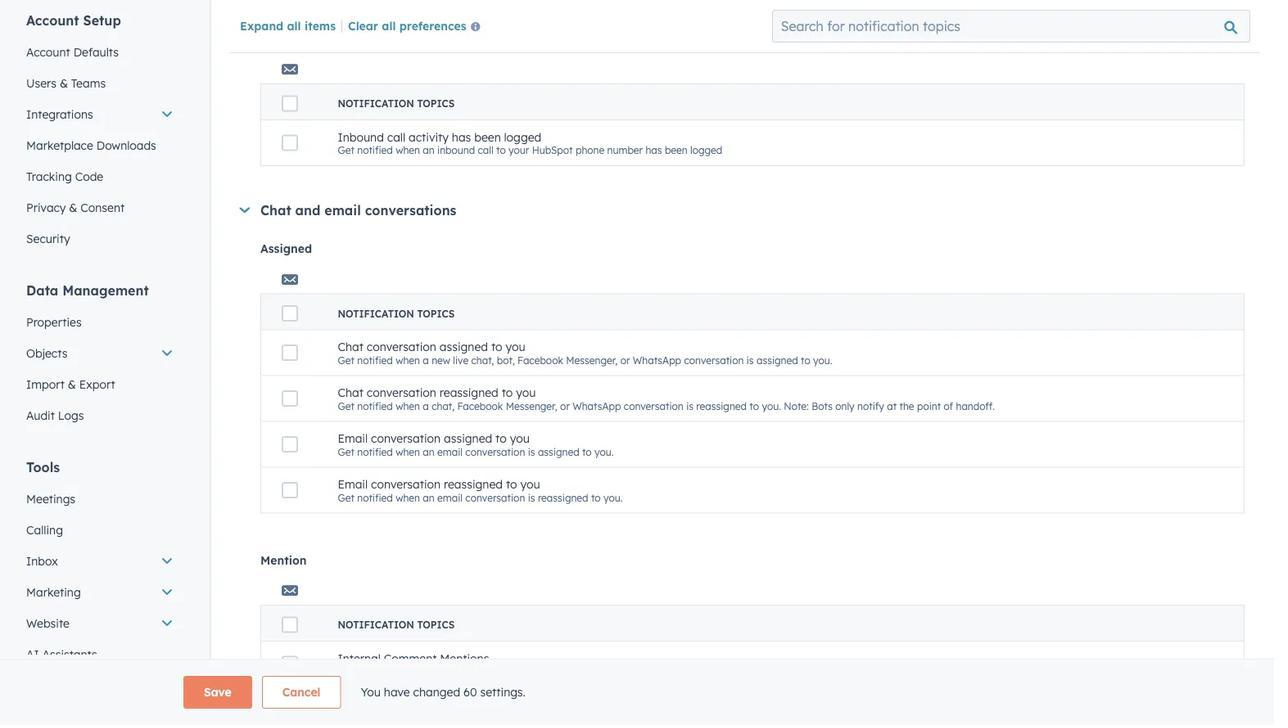 Task type: locate. For each thing, give the bounding box(es) containing it.
you. inside the email conversation assigned to you get notified when an email conversation is assigned to you.
[[595, 446, 614, 458]]

consent
[[81, 201, 125, 215]]

a for reassigned
[[423, 400, 429, 412]]

all right clear
[[382, 18, 396, 33]]

when inside chat conversation assigned to you get notified when a new live chat, bot, facebook messenger, or whatsapp conversation is assigned to you.
[[396, 354, 420, 366]]

website button
[[16, 609, 184, 640]]

you inside email conversation reassigned to you get notified when an email conversation is reassigned to you.
[[521, 477, 540, 492]]

chat for chat and email conversations
[[261, 202, 291, 219]]

changed
[[413, 686, 461, 700]]

internal comment mentions get notified when a teammate @mentions you in an internal comment from an email or chat conversation.
[[338, 652, 833, 678]]

all left items
[[287, 18, 301, 33]]

ai
[[26, 648, 39, 662]]

3 notification topics from the top
[[338, 619, 455, 632]]

3 notification from the top
[[338, 619, 415, 632]]

1 notification from the top
[[338, 98, 415, 110]]

2 vertical spatial notification topics
[[338, 619, 455, 632]]

or down chat conversation assigned to you get notified when a new live chat, bot, facebook messenger, or whatsapp conversation is assigned to you.
[[561, 400, 570, 412]]

data management element
[[16, 282, 184, 432]]

security link
[[16, 224, 184, 255]]

account setup element
[[16, 11, 184, 255]]

chat conversation assigned to you get notified when a new live chat, bot, facebook messenger, or whatsapp conversation is assigned to you.
[[338, 340, 833, 366]]

get for chat conversation reassigned to you
[[338, 400, 355, 412]]

teams
[[71, 76, 106, 91]]

you
[[361, 686, 381, 700]]

integrations button
[[16, 99, 184, 130]]

you for email conversation reassigned to you
[[521, 477, 540, 492]]

0 horizontal spatial or
[[561, 400, 570, 412]]

or left chat
[[735, 666, 745, 678]]

2 vertical spatial topics
[[417, 619, 455, 632]]

2 vertical spatial or
[[735, 666, 745, 678]]

an up email conversation reassigned to you get notified when an email conversation is reassigned to you.
[[423, 446, 435, 458]]

expand all items
[[240, 18, 336, 33]]

1 vertical spatial chat
[[338, 340, 364, 354]]

2 a from the top
[[423, 400, 429, 412]]

2 horizontal spatial or
[[735, 666, 745, 678]]

all inside button
[[382, 18, 396, 33]]

0 vertical spatial notification
[[338, 98, 415, 110]]

an inside inbound call activity has been logged get notified when an inbound call to your hubspot phone number has been logged
[[423, 144, 435, 156]]

when inside the email conversation assigned to you get notified when an email conversation is assigned to you.
[[396, 446, 420, 458]]

save button
[[184, 677, 252, 710]]

1 vertical spatial chat,
[[432, 400, 455, 412]]

1 horizontal spatial chat,
[[472, 354, 494, 366]]

4 notified from the top
[[357, 446, 393, 458]]

has right activity
[[452, 130, 471, 144]]

reassigned
[[440, 386, 499, 400], [697, 400, 747, 412], [444, 477, 503, 492], [538, 492, 589, 504]]

when for email conversation reassigned to you
[[396, 492, 420, 504]]

2 vertical spatial chat
[[338, 386, 364, 400]]

a
[[423, 354, 429, 366], [423, 400, 429, 412], [423, 666, 429, 678]]

0 vertical spatial email
[[338, 432, 368, 446]]

1 vertical spatial topics
[[417, 308, 455, 320]]

when inside chat conversation reassigned to you get notified when a chat, facebook messenger, or whatsapp conversation is reassigned to you. note: bots only notify at the point of handoff.
[[396, 400, 420, 412]]

you inside chat conversation reassigned to you get notified when a chat, facebook messenger, or whatsapp conversation is reassigned to you. note: bots only notify at the point of handoff.
[[516, 386, 536, 400]]

0 vertical spatial chat,
[[472, 354, 494, 366]]

ai assistants link
[[16, 640, 184, 671]]

been
[[475, 130, 501, 144], [665, 144, 688, 156]]

email inside email conversation reassigned to you get notified when an email conversation is reassigned to you.
[[338, 477, 368, 492]]

3 a from the top
[[423, 666, 429, 678]]

topics up new
[[417, 308, 455, 320]]

clear
[[348, 18, 379, 33]]

account up the account defaults
[[26, 12, 79, 29]]

facebook up the email conversation assigned to you get notified when an email conversation is assigned to you.
[[458, 400, 503, 412]]

1 vertical spatial &
[[69, 201, 77, 215]]

you left in
[[538, 666, 555, 678]]

or up chat conversation reassigned to you get notified when a chat, facebook messenger, or whatsapp conversation is reassigned to you. note: bots only notify at the point of handoff.
[[621, 354, 630, 366]]

0 horizontal spatial logged
[[504, 130, 542, 144]]

facebook
[[518, 354, 564, 366], [458, 400, 503, 412]]

a left new
[[423, 354, 429, 366]]

users
[[26, 76, 57, 91]]

1 horizontal spatial been
[[665, 144, 688, 156]]

3 notified from the top
[[357, 400, 393, 412]]

clear all preferences button
[[348, 17, 487, 37]]

notified for chat conversation reassigned to you
[[357, 400, 393, 412]]

you. inside email conversation reassigned to you get notified when an email conversation is reassigned to you.
[[604, 492, 623, 504]]

2 notification topics from the top
[[338, 308, 455, 320]]

1 horizontal spatial facebook
[[518, 354, 564, 366]]

notification topics up new
[[338, 308, 455, 320]]

&
[[60, 76, 68, 91], [69, 201, 77, 215], [68, 378, 76, 392]]

2 notification from the top
[[338, 308, 415, 320]]

6 when from the top
[[396, 666, 420, 678]]

an down the email conversation assigned to you get notified when an email conversation is assigned to you.
[[423, 492, 435, 504]]

from
[[668, 666, 690, 678]]

3 when from the top
[[396, 400, 420, 412]]

2 vertical spatial notification
[[338, 619, 415, 632]]

chat, down new
[[432, 400, 455, 412]]

been left "your"
[[475, 130, 501, 144]]

whatsapp down chat conversation assigned to you get notified when a new live chat, bot, facebook messenger, or whatsapp conversation is assigned to you.
[[573, 400, 621, 412]]

email up email conversation reassigned to you get notified when an email conversation is reassigned to you.
[[438, 446, 463, 458]]

or inside internal comment mentions get notified when a teammate @mentions you in an internal comment from an email or chat conversation.
[[735, 666, 745, 678]]

internal
[[583, 666, 618, 678]]

conversation
[[367, 340, 437, 354], [685, 354, 744, 366], [367, 386, 437, 400], [624, 400, 684, 412], [371, 432, 441, 446], [466, 446, 525, 458], [371, 477, 441, 492], [466, 492, 525, 504]]

0 vertical spatial whatsapp
[[633, 354, 682, 366]]

downloads
[[96, 138, 156, 153]]

tools element
[[16, 459, 184, 702]]

you up email conversation reassigned to you get notified when an email conversation is reassigned to you.
[[510, 432, 530, 446]]

ai assistants
[[26, 648, 97, 662]]

1 topics from the top
[[417, 98, 455, 110]]

facebook right bot, on the left of the page
[[518, 354, 564, 366]]

5 notified from the top
[[357, 492, 393, 504]]

whatsapp up chat conversation reassigned to you get notified when a chat, facebook messenger, or whatsapp conversation is reassigned to you. note: bots only notify at the point of handoff.
[[633, 354, 682, 366]]

chat and email conversations
[[261, 202, 457, 219]]

is inside the email conversation assigned to you get notified when an email conversation is assigned to you.
[[528, 446, 535, 458]]

call
[[387, 130, 406, 144], [478, 144, 494, 156]]

get inside internal comment mentions get notified when a teammate @mentions you in an internal comment from an email or chat conversation.
[[338, 666, 355, 678]]

clear all preferences
[[348, 18, 467, 33]]

email for email conversation reassigned to you
[[338, 477, 368, 492]]

topics
[[417, 98, 455, 110], [417, 308, 455, 320], [417, 619, 455, 632]]

meetings
[[26, 492, 75, 507]]

4 get from the top
[[338, 446, 355, 458]]

1 vertical spatial notification topics
[[338, 308, 455, 320]]

1 vertical spatial whatsapp
[[573, 400, 621, 412]]

1 vertical spatial or
[[561, 400, 570, 412]]

1 vertical spatial a
[[423, 400, 429, 412]]

topics for assigned
[[417, 308, 455, 320]]

1 notification topics from the top
[[338, 98, 455, 110]]

6 notified from the top
[[357, 666, 393, 678]]

facebook inside chat conversation reassigned to you get notified when a chat, facebook messenger, or whatsapp conversation is reassigned to you. note: bots only notify at the point of handoff.
[[458, 400, 503, 412]]

3 topics from the top
[[417, 619, 455, 632]]

notified for email conversation reassigned to you
[[357, 492, 393, 504]]

a up changed on the bottom left of the page
[[423, 666, 429, 678]]

email inside internal comment mentions get notified when a teammate @mentions you in an internal comment from an email or chat conversation.
[[707, 666, 732, 678]]

email conversation reassigned to you get notified when an email conversation is reassigned to you.
[[338, 477, 623, 504]]

hubspot
[[532, 144, 573, 156]]

chat, right live
[[472, 354, 494, 366]]

properties
[[26, 315, 82, 330]]

1 horizontal spatial or
[[621, 354, 630, 366]]

2 get from the top
[[338, 354, 355, 366]]

chat
[[261, 202, 291, 219], [338, 340, 364, 354], [338, 386, 364, 400]]

0 horizontal spatial chat,
[[432, 400, 455, 412]]

1 when from the top
[[396, 144, 420, 156]]

all
[[287, 18, 301, 33], [382, 18, 396, 33]]

get inside chat conversation assigned to you get notified when a new live chat, bot, facebook messenger, or whatsapp conversation is assigned to you.
[[338, 354, 355, 366]]

0 horizontal spatial facebook
[[458, 400, 503, 412]]

notified
[[357, 144, 393, 156], [357, 354, 393, 366], [357, 400, 393, 412], [357, 446, 393, 458], [357, 492, 393, 504], [357, 666, 393, 678]]

notification for assigned
[[338, 308, 415, 320]]

whatsapp inside chat conversation assigned to you get notified when a new live chat, bot, facebook messenger, or whatsapp conversation is assigned to you.
[[633, 354, 682, 366]]

0 vertical spatial a
[[423, 354, 429, 366]]

1 email from the top
[[338, 432, 368, 446]]

when
[[396, 144, 420, 156], [396, 354, 420, 366], [396, 400, 420, 412], [396, 446, 420, 458], [396, 492, 420, 504], [396, 666, 420, 678]]

chat and email conversations button
[[239, 202, 1245, 219]]

audit logs
[[26, 409, 84, 423]]

0 vertical spatial chat
[[261, 202, 291, 219]]

notified inside inbound call activity has been logged get notified when an inbound call to your hubspot phone number has been logged
[[357, 144, 393, 156]]

assigned
[[440, 340, 488, 354], [757, 354, 799, 366], [444, 432, 493, 446], [538, 446, 580, 458]]

2 vertical spatial &
[[68, 378, 76, 392]]

or inside chat conversation reassigned to you get notified when a chat, facebook messenger, or whatsapp conversation is reassigned to you. note: bots only notify at the point of handoff.
[[561, 400, 570, 412]]

notification topics up comment at the bottom left of the page
[[338, 619, 455, 632]]

audit
[[26, 409, 55, 423]]

you down the email conversation assigned to you get notified when an email conversation is assigned to you.
[[521, 477, 540, 492]]

2 topics from the top
[[417, 308, 455, 320]]

whatsapp
[[633, 354, 682, 366], [573, 400, 621, 412]]

caret image
[[240, 207, 250, 213]]

0 vertical spatial facebook
[[518, 354, 564, 366]]

1 horizontal spatial messenger,
[[566, 354, 618, 366]]

and
[[295, 202, 321, 219]]

2 account from the top
[[26, 45, 70, 59]]

tools
[[26, 460, 60, 476]]

notification topics
[[338, 98, 455, 110], [338, 308, 455, 320], [338, 619, 455, 632]]

1 horizontal spatial whatsapp
[[633, 354, 682, 366]]

& left export
[[68, 378, 76, 392]]

2 when from the top
[[396, 354, 420, 366]]

is inside email conversation reassigned to you get notified when an email conversation is reassigned to you.
[[528, 492, 535, 504]]

is inside chat conversation reassigned to you get notified when a chat, facebook messenger, or whatsapp conversation is reassigned to you. note: bots only notify at the point of handoff.
[[687, 400, 694, 412]]

0 horizontal spatial has
[[452, 130, 471, 144]]

logged right inbound
[[504, 130, 542, 144]]

a up the email conversation assigned to you get notified when an email conversation is assigned to you.
[[423, 400, 429, 412]]

email down the email conversation assigned to you get notified when an email conversation is assigned to you.
[[438, 492, 463, 504]]

get inside chat conversation reassigned to you get notified when a chat, facebook messenger, or whatsapp conversation is reassigned to you. note: bots only notify at the point of handoff.
[[338, 400, 355, 412]]

when for email conversation assigned to you
[[396, 446, 420, 458]]

integrations
[[26, 107, 93, 122]]

1 vertical spatial facebook
[[458, 400, 503, 412]]

1 vertical spatial account
[[26, 45, 70, 59]]

logged
[[504, 130, 542, 144], [691, 144, 723, 156]]

0 horizontal spatial been
[[475, 130, 501, 144]]

1 all from the left
[[287, 18, 301, 33]]

notified inside internal comment mentions get notified when a teammate @mentions you in an internal comment from an email or chat conversation.
[[357, 666, 393, 678]]

chat inside chat conversation reassigned to you get notified when a chat, facebook messenger, or whatsapp conversation is reassigned to you. note: bots only notify at the point of handoff.
[[338, 386, 364, 400]]

you down chat conversation assigned to you get notified when a new live chat, bot, facebook messenger, or whatsapp conversation is assigned to you.
[[516, 386, 536, 400]]

assigned
[[261, 242, 312, 256]]

account up users
[[26, 45, 70, 59]]

chat inside chat conversation assigned to you get notified when a new live chat, bot, facebook messenger, or whatsapp conversation is assigned to you.
[[338, 340, 364, 354]]

when for chat conversation reassigned to you
[[396, 400, 420, 412]]

0 vertical spatial account
[[26, 12, 79, 29]]

calling
[[26, 524, 63, 538]]

call right inbound
[[478, 144, 494, 156]]

has
[[452, 130, 471, 144], [646, 144, 662, 156]]

0 horizontal spatial whatsapp
[[573, 400, 621, 412]]

inbound
[[338, 130, 384, 144]]

6 get from the top
[[338, 666, 355, 678]]

& right privacy
[[69, 201, 77, 215]]

an left inbound
[[423, 144, 435, 156]]

you inside the email conversation assigned to you get notified when an email conversation is assigned to you.
[[510, 432, 530, 446]]

notification for mention
[[338, 619, 415, 632]]

1 a from the top
[[423, 354, 429, 366]]

2 all from the left
[[382, 18, 396, 33]]

preferences
[[400, 18, 467, 33]]

0 vertical spatial topics
[[417, 98, 455, 110]]

a inside internal comment mentions get notified when a teammate @mentions you in an internal comment from an email or chat conversation.
[[423, 666, 429, 678]]

save
[[204, 686, 232, 700]]

privacy
[[26, 201, 66, 215]]

0 vertical spatial or
[[621, 354, 630, 366]]

3 get from the top
[[338, 400, 355, 412]]

get inside email conversation reassigned to you get notified when an email conversation is reassigned to you.
[[338, 492, 355, 504]]

whatsapp inside chat conversation reassigned to you get notified when a chat, facebook messenger, or whatsapp conversation is reassigned to you. note: bots only notify at the point of handoff.
[[573, 400, 621, 412]]

notified inside email conversation reassigned to you get notified when an email conversation is reassigned to you.
[[357, 492, 393, 504]]

1 get from the top
[[338, 144, 355, 156]]

email left chat
[[707, 666, 732, 678]]

4 when from the top
[[396, 446, 420, 458]]

conversation.
[[771, 666, 833, 678]]

when for chat conversation assigned to you
[[396, 354, 420, 366]]

logged up chat and email conversations dropdown button
[[691, 144, 723, 156]]

1 vertical spatial messenger,
[[506, 400, 558, 412]]

2 email from the top
[[338, 477, 368, 492]]

expand
[[240, 18, 284, 33]]

email inside the email conversation assigned to you get notified when an email conversation is assigned to you.
[[338, 432, 368, 446]]

topics up comment at the bottom left of the page
[[417, 619, 455, 632]]

notification topics up activity
[[338, 98, 455, 110]]

notified inside chat conversation assigned to you get notified when a new live chat, bot, facebook messenger, or whatsapp conversation is assigned to you.
[[357, 354, 393, 366]]

chat
[[747, 666, 768, 678]]

notification topics for assigned
[[338, 308, 455, 320]]

users & teams link
[[16, 68, 184, 99]]

an inside email conversation reassigned to you get notified when an email conversation is reassigned to you.
[[423, 492, 435, 504]]

you.
[[814, 354, 833, 366], [762, 400, 782, 412], [595, 446, 614, 458], [604, 492, 623, 504]]

privacy & consent link
[[16, 193, 184, 224]]

0 vertical spatial &
[[60, 76, 68, 91]]

to inside inbound call activity has been logged get notified when an inbound call to your hubspot phone number has been logged
[[497, 144, 506, 156]]

data
[[26, 283, 58, 299]]

you right live
[[506, 340, 526, 354]]

been right the number
[[665, 144, 688, 156]]

is
[[747, 354, 754, 366], [687, 400, 694, 412], [528, 446, 535, 458], [528, 492, 535, 504]]

meetings link
[[16, 484, 184, 515]]

1 vertical spatial email
[[338, 477, 368, 492]]

you inside chat conversation assigned to you get notified when a new live chat, bot, facebook messenger, or whatsapp conversation is assigned to you.
[[506, 340, 526, 354]]

topics up activity
[[417, 98, 455, 110]]

5 when from the top
[[396, 492, 420, 504]]

1 vertical spatial notification
[[338, 308, 415, 320]]

account for account setup
[[26, 12, 79, 29]]

you. inside chat conversation reassigned to you get notified when a chat, facebook messenger, or whatsapp conversation is reassigned to you. note: bots only notify at the point of handoff.
[[762, 400, 782, 412]]

60
[[464, 686, 477, 700]]

call left activity
[[387, 130, 406, 144]]

2 notified from the top
[[357, 354, 393, 366]]

a inside chat conversation assigned to you get notified when a new live chat, bot, facebook messenger, or whatsapp conversation is assigned to you.
[[423, 354, 429, 366]]

notified inside the email conversation assigned to you get notified when an email conversation is assigned to you.
[[357, 446, 393, 458]]

when inside email conversation reassigned to you get notified when an email conversation is reassigned to you.
[[396, 492, 420, 504]]

has right the number
[[646, 144, 662, 156]]

2 vertical spatial a
[[423, 666, 429, 678]]

1 notified from the top
[[357, 144, 393, 156]]

account inside account defaults link
[[26, 45, 70, 59]]

0 horizontal spatial messenger,
[[506, 400, 558, 412]]

0 vertical spatial notification topics
[[338, 98, 455, 110]]

get inside the email conversation assigned to you get notified when an email conversation is assigned to you.
[[338, 446, 355, 458]]

items
[[305, 18, 336, 33]]

users & teams
[[26, 76, 106, 91]]

& inside data management element
[[68, 378, 76, 392]]

chat for chat conversation assigned to you get notified when a new live chat, bot, facebook messenger, or whatsapp conversation is assigned to you.
[[338, 340, 364, 354]]

& for consent
[[69, 201, 77, 215]]

comment
[[384, 652, 437, 666]]

calling link
[[16, 515, 184, 547]]

marketing
[[26, 586, 81, 600]]

& right users
[[60, 76, 68, 91]]

1 account from the top
[[26, 12, 79, 29]]

0 horizontal spatial all
[[287, 18, 301, 33]]

0 vertical spatial messenger,
[[566, 354, 618, 366]]

or
[[621, 354, 630, 366], [561, 400, 570, 412], [735, 666, 745, 678]]

1 horizontal spatial all
[[382, 18, 396, 33]]

5 get from the top
[[338, 492, 355, 504]]

email right and
[[325, 202, 361, 219]]

notification for call
[[338, 98, 415, 110]]

notified inside chat conversation reassigned to you get notified when a chat, facebook messenger, or whatsapp conversation is reassigned to you. note: bots only notify at the point of handoff.
[[357, 400, 393, 412]]

a inside chat conversation reassigned to you get notified when a chat, facebook messenger, or whatsapp conversation is reassigned to you. note: bots only notify at the point of handoff.
[[423, 400, 429, 412]]



Task type: describe. For each thing, give the bounding box(es) containing it.
1 horizontal spatial has
[[646, 144, 662, 156]]

is inside chat conversation assigned to you get notified when a new live chat, bot, facebook messenger, or whatsapp conversation is assigned to you.
[[747, 354, 754, 366]]

logs
[[58, 409, 84, 423]]

messenger, inside chat conversation assigned to you get notified when a new live chat, bot, facebook messenger, or whatsapp conversation is assigned to you.
[[566, 354, 618, 366]]

objects button
[[16, 338, 184, 370]]

& for teams
[[60, 76, 68, 91]]

notified for email conversation assigned to you
[[357, 446, 393, 458]]

an right from
[[692, 666, 704, 678]]

tracking code
[[26, 170, 103, 184]]

account defaults link
[[16, 37, 184, 68]]

chat for chat conversation reassigned to you get notified when a chat, facebook messenger, or whatsapp conversation is reassigned to you. note: bots only notify at the point of handoff.
[[338, 386, 364, 400]]

bot,
[[497, 354, 515, 366]]

marketplace downloads
[[26, 138, 156, 153]]

comment
[[621, 666, 665, 678]]

note:
[[784, 400, 809, 412]]

a for assigned
[[423, 354, 429, 366]]

marketplace
[[26, 138, 93, 153]]

expand all items button
[[240, 18, 336, 33]]

get for email conversation assigned to you
[[338, 446, 355, 458]]

tracking
[[26, 170, 72, 184]]

you for chat conversation assigned to you
[[506, 340, 526, 354]]

notify
[[858, 400, 885, 412]]

0 horizontal spatial call
[[387, 130, 406, 144]]

@mentions
[[483, 666, 535, 678]]

account setup
[[26, 12, 121, 29]]

chat, inside chat conversation assigned to you get notified when a new live chat, bot, facebook messenger, or whatsapp conversation is assigned to you.
[[472, 354, 494, 366]]

objects
[[26, 347, 67, 361]]

tracking code link
[[16, 161, 184, 193]]

email inside the email conversation assigned to you get notified when an email conversation is assigned to you.
[[438, 446, 463, 458]]

you have changed 60 settings.
[[361, 686, 526, 700]]

account for account defaults
[[26, 45, 70, 59]]

an right in
[[569, 666, 581, 678]]

get for chat conversation assigned to you
[[338, 354, 355, 366]]

email for email conversation assigned to you
[[338, 432, 368, 446]]

notification topics for call
[[338, 98, 455, 110]]

cancel
[[282, 686, 321, 700]]

bots
[[812, 400, 833, 412]]

your
[[509, 144, 530, 156]]

defaults
[[73, 45, 119, 59]]

marketplace downloads link
[[16, 130, 184, 161]]

email inside email conversation reassigned to you get notified when an email conversation is reassigned to you.
[[438, 492, 463, 504]]

phone
[[576, 144, 605, 156]]

the
[[900, 400, 915, 412]]

email conversation assigned to you get notified when an email conversation is assigned to you.
[[338, 432, 614, 458]]

you inside internal comment mentions get notified when a teammate @mentions you in an internal comment from an email or chat conversation.
[[538, 666, 555, 678]]

mentions
[[440, 652, 489, 666]]

conversations
[[365, 202, 457, 219]]

messenger, inside chat conversation reassigned to you get notified when a chat, facebook messenger, or whatsapp conversation is reassigned to you. note: bots only notify at the point of handoff.
[[506, 400, 558, 412]]

inbox button
[[16, 547, 184, 578]]

settings.
[[481, 686, 526, 700]]

inbound call activity has been logged get notified when an inbound call to your hubspot phone number has been logged
[[338, 130, 723, 156]]

new
[[432, 354, 451, 366]]

chat, inside chat conversation reassigned to you get notified when a chat, facebook messenger, or whatsapp conversation is reassigned to you. note: bots only notify at the point of handoff.
[[432, 400, 455, 412]]

topics for call
[[417, 98, 455, 110]]

teammate
[[432, 666, 480, 678]]

when inside internal comment mentions get notified when a teammate @mentions you in an internal comment from an email or chat conversation.
[[396, 666, 420, 678]]

have
[[384, 686, 410, 700]]

management
[[62, 283, 149, 299]]

& for export
[[68, 378, 76, 392]]

at
[[888, 400, 897, 412]]

code
[[75, 170, 103, 184]]

only
[[836, 400, 855, 412]]

account defaults
[[26, 45, 119, 59]]

chat conversation reassigned to you get notified when a chat, facebook messenger, or whatsapp conversation is reassigned to you. note: bots only notify at the point of handoff.
[[338, 386, 996, 412]]

all for expand
[[287, 18, 301, 33]]

you. inside chat conversation assigned to you get notified when a new live chat, bot, facebook messenger, or whatsapp conversation is assigned to you.
[[814, 354, 833, 366]]

all for clear
[[382, 18, 396, 33]]

notified for chat conversation assigned to you
[[357, 354, 393, 366]]

mention
[[261, 553, 307, 568]]

when inside inbound call activity has been logged get notified when an inbound call to your hubspot phone number has been logged
[[396, 144, 420, 156]]

Search for notification topics search field
[[773, 10, 1251, 43]]

assistants
[[42, 648, 97, 662]]

1 horizontal spatial logged
[[691, 144, 723, 156]]

in
[[558, 666, 566, 678]]

privacy & consent
[[26, 201, 125, 215]]

activity
[[409, 130, 449, 144]]

internal
[[338, 652, 381, 666]]

an inside the email conversation assigned to you get notified when an email conversation is assigned to you.
[[423, 446, 435, 458]]

topics for mention
[[417, 619, 455, 632]]

get inside inbound call activity has been logged get notified when an inbound call to your hubspot phone number has been logged
[[338, 144, 355, 156]]

data management
[[26, 283, 149, 299]]

1 horizontal spatial call
[[478, 144, 494, 156]]

you for chat conversation reassigned to you
[[516, 386, 536, 400]]

import & export link
[[16, 370, 184, 401]]

number
[[608, 144, 643, 156]]

website
[[26, 617, 70, 631]]

properties link
[[16, 307, 184, 338]]

call
[[261, 32, 283, 46]]

import
[[26, 378, 65, 392]]

facebook inside chat conversation assigned to you get notified when a new live chat, bot, facebook messenger, or whatsapp conversation is assigned to you.
[[518, 354, 564, 366]]

inbox
[[26, 555, 58, 569]]

get for email conversation reassigned to you
[[338, 492, 355, 504]]

security
[[26, 232, 70, 246]]

handoff.
[[957, 400, 996, 412]]

notification topics for mention
[[338, 619, 455, 632]]

marketing button
[[16, 578, 184, 609]]

cancel button
[[262, 677, 341, 710]]

point
[[918, 400, 942, 412]]

you for email conversation assigned to you
[[510, 432, 530, 446]]

inbound
[[438, 144, 475, 156]]

of
[[944, 400, 954, 412]]

or inside chat conversation assigned to you get notified when a new live chat, bot, facebook messenger, or whatsapp conversation is assigned to you.
[[621, 354, 630, 366]]

setup
[[83, 12, 121, 29]]

live
[[453, 354, 469, 366]]

export
[[79, 378, 115, 392]]



Task type: vqa. For each thing, say whether or not it's contained in the screenshot.
WhatsApp inside Chat Conversation Reassigned To You Get Notified When A Chat, Facebook Messenger, Or Whatsapp Conversation Is Reassigned To You. Note: Bots Only Notify At The Point Of Handoff.
yes



